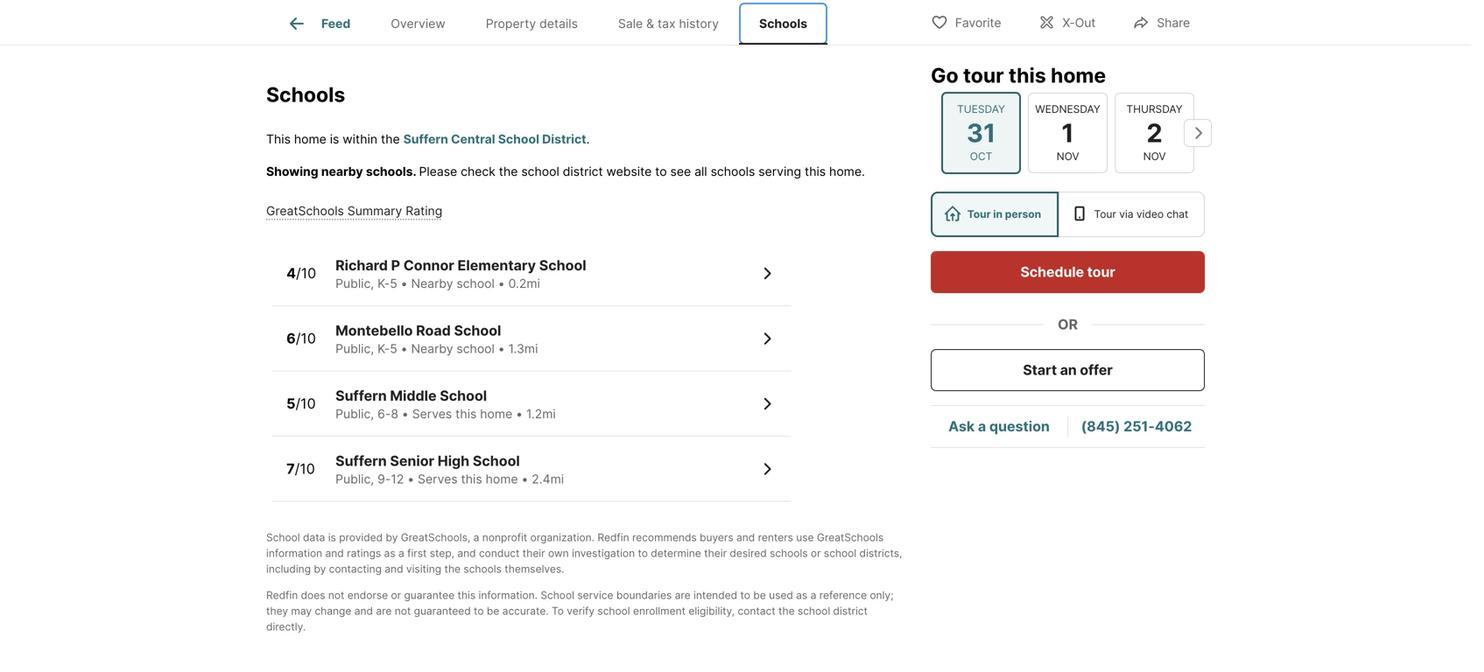 Task type: describe. For each thing, give the bounding box(es) containing it.
this inside 'suffern senior high school public, 9-12 • serves this home • 2.4mi'
[[461, 472, 482, 487]]

change
[[315, 605, 352, 618]]

k- inside montebello road school public, k-5 • nearby school • 1.3mi
[[378, 342, 390, 357]]

accurate.
[[502, 605, 549, 618]]

information.
[[479, 590, 538, 602]]

8
[[391, 407, 398, 422]]

verify
[[567, 605, 595, 618]]

school inside the first step, and conduct their own investigation to determine their desired schools or school districts, including by contacting and visiting the schools themselves.
[[824, 548, 857, 560]]

feed link
[[286, 13, 351, 34]]

k- inside richard p connor elementary school public, k-5 • nearby school • 0.2mi
[[378, 276, 390, 291]]

nearby inside montebello road school public, k-5 • nearby school • 1.3mi
[[411, 342, 453, 357]]

nov for 1
[[1057, 150, 1079, 163]]

0 horizontal spatial not
[[328, 590, 345, 602]]

1.3mi
[[509, 342, 538, 357]]

0.2mi
[[509, 276, 540, 291]]

• left '1.3mi'
[[498, 342, 505, 357]]

tour for tour in person
[[968, 208, 991, 221]]

tour for schedule
[[1087, 264, 1116, 281]]

person
[[1005, 208, 1041, 221]]

suffern for senior
[[336, 453, 387, 470]]

• left 2.4mi
[[522, 472, 528, 487]]

0 vertical spatial schools
[[711, 164, 755, 179]]

guaranteed
[[414, 605, 471, 618]]

• right "12"
[[407, 472, 414, 487]]

connor
[[404, 257, 454, 274]]

tour via video chat option
[[1059, 192, 1205, 237]]

see
[[670, 164, 691, 179]]

chat
[[1167, 208, 1189, 221]]

2
[[1147, 118, 1163, 148]]

, a nonprofit organization. redfin recommends buyers and renters use greatschools information and ratings as a
[[266, 532, 884, 560]]

provided
[[339, 532, 383, 544]]

property
[[486, 16, 536, 31]]

details
[[540, 16, 578, 31]]

as inside school service boundaries are intended to be used as a reference only; they may change and are not
[[796, 590, 808, 602]]

does
[[301, 590, 325, 602]]

5 inside richard p connor elementary school public, k-5 • nearby school • 0.2mi
[[390, 276, 397, 291]]

conduct
[[479, 548, 520, 560]]

ask
[[949, 418, 975, 435]]

school inside richard p connor elementary school public, k-5 • nearby school • 0.2mi
[[457, 276, 495, 291]]

schedule tour button
[[931, 251, 1205, 293]]

,
[[468, 532, 471, 544]]

4062
[[1155, 418, 1192, 435]]

directly.
[[266, 621, 306, 634]]

suffern for middle
[[336, 388, 387, 405]]

eligibility,
[[689, 605, 735, 618]]

2 vertical spatial 5
[[287, 395, 296, 412]]

start
[[1023, 362, 1057, 379]]

and up redfin does not endorse or guarantee this information.
[[385, 563, 403, 576]]

data
[[303, 532, 325, 544]]

enrollment
[[633, 605, 686, 618]]

high
[[438, 453, 470, 470]]

information
[[266, 548, 322, 560]]

• down connor
[[401, 276, 408, 291]]

in
[[993, 208, 1003, 221]]

determine
[[651, 548, 701, 560]]

road
[[416, 322, 451, 340]]

thursday
[[1127, 103, 1183, 115]]

a left first
[[398, 548, 404, 560]]

this up guaranteed
[[458, 590, 476, 602]]

.
[[586, 132, 590, 147]]

6-
[[378, 407, 391, 422]]

and down ,
[[458, 548, 476, 560]]

or inside the first step, and conduct their own investigation to determine their desired schools or school districts, including by contacting and visiting the schools themselves.
[[811, 548, 821, 560]]

sale
[[618, 16, 643, 31]]

check
[[461, 164, 496, 179]]

1 their from the left
[[523, 548, 545, 560]]

4
[[287, 265, 296, 282]]

to inside school service boundaries are intended to be used as a reference only; they may change and are not
[[740, 590, 751, 602]]

first
[[407, 548, 427, 560]]

they
[[266, 605, 288, 618]]

and inside school service boundaries are intended to be used as a reference only; they may change and are not
[[354, 605, 373, 618]]

summary
[[348, 204, 402, 219]]

intended
[[694, 590, 738, 602]]

contact
[[738, 605, 776, 618]]

montebello
[[336, 322, 413, 340]]

go tour this home
[[931, 63, 1106, 88]]

x-out button
[[1023, 4, 1111, 40]]

to inside the first step, and conduct their own investigation to determine their desired schools or school districts, including by contacting and visiting the schools themselves.
[[638, 548, 648, 560]]

service
[[577, 590, 614, 602]]

public, inside the suffern middle school public, 6-8 • serves this home • 1.2mi
[[336, 407, 374, 422]]

• left 1.2mi
[[516, 407, 523, 422]]

0 horizontal spatial or
[[391, 590, 401, 602]]

0 horizontal spatial schools
[[464, 563, 502, 576]]

0 vertical spatial are
[[675, 590, 691, 602]]

suffern senior high school public, 9-12 • serves this home • 2.4mi
[[336, 453, 564, 487]]

the right check
[[499, 164, 518, 179]]

nearby inside richard p connor elementary school public, k-5 • nearby school • 0.2mi
[[411, 276, 453, 291]]

/10 for 5
[[296, 395, 316, 412]]

is for within
[[330, 132, 339, 147]]

this home is within the suffern central school district .
[[266, 132, 590, 147]]

overview tab
[[371, 3, 466, 45]]

(845) 251-4062 link
[[1081, 418, 1192, 435]]

school down district
[[521, 164, 559, 179]]

home up "wednesday"
[[1051, 63, 1106, 88]]

not inside school service boundaries are intended to be used as a reference only; they may change and are not
[[395, 605, 411, 618]]

showing
[[266, 164, 318, 179]]

serves inside the suffern middle school public, 6-8 • serves this home • 1.2mi
[[412, 407, 452, 422]]

desired
[[730, 548, 767, 560]]

5 /10
[[287, 395, 316, 412]]

nonprofit
[[482, 532, 528, 544]]

the inside the first step, and conduct their own investigation to determine their desired schools or school districts, including by contacting and visiting the schools themselves.
[[444, 563, 461, 576]]

school inside the suffern middle school public, 6-8 • serves this home • 1.2mi
[[440, 388, 487, 405]]

home.
[[829, 164, 865, 179]]

start an offer button
[[931, 349, 1205, 392]]

school inside montebello road school public, k-5 • nearby school • 1.3mi
[[454, 322, 501, 340]]

by inside the first step, and conduct their own investigation to determine their desired schools or school districts, including by contacting and visiting the schools themselves.
[[314, 563, 326, 576]]

endorse
[[348, 590, 388, 602]]

guaranteed to be accurate. to verify school enrollment eligibility, contact the school district directly.
[[266, 605, 868, 634]]

0 vertical spatial suffern
[[403, 132, 448, 147]]

oct
[[970, 150, 993, 163]]

all
[[695, 164, 707, 179]]

2 their from the left
[[704, 548, 727, 560]]

0 vertical spatial district
[[563, 164, 603, 179]]

sale & tax history tab
[[598, 3, 739, 45]]

share
[[1157, 15, 1190, 30]]

public, inside 'suffern senior high school public, 9-12 • serves this home • 2.4mi'
[[336, 472, 374, 487]]

251-
[[1124, 418, 1155, 435]]

1 horizontal spatial greatschools
[[401, 532, 468, 544]]

schools inside tab
[[759, 16, 808, 31]]

own
[[548, 548, 569, 560]]

senior
[[390, 453, 434, 470]]

home right 'this'
[[294, 132, 327, 147]]

/10 for 7
[[295, 461, 315, 478]]

middle
[[390, 388, 437, 405]]

school down the reference
[[798, 605, 830, 618]]



Task type: locate. For each thing, give the bounding box(es) containing it.
may
[[291, 605, 312, 618]]

be down information.
[[487, 605, 499, 618]]

1 horizontal spatial by
[[386, 532, 398, 544]]

0 vertical spatial or
[[811, 548, 821, 560]]

first step, and conduct their own investigation to determine their desired schools or school districts, including by contacting and visiting the schools themselves.
[[266, 548, 902, 576]]

nearby down connor
[[411, 276, 453, 291]]

0 vertical spatial is
[[330, 132, 339, 147]]

property details tab
[[466, 3, 598, 45]]

redfin inside ', a nonprofit organization. redfin recommends buyers and renters use greatschools information and ratings as a'
[[598, 532, 629, 544]]

and up contacting on the left
[[325, 548, 344, 560]]

to left see
[[655, 164, 667, 179]]

the inside guaranteed to be accurate. to verify school enrollment eligibility, contact the school district directly.
[[779, 605, 795, 618]]

montebello road school public, k-5 • nearby school • 1.3mi
[[336, 322, 538, 357]]

visiting
[[406, 563, 442, 576]]

a inside school service boundaries are intended to be used as a reference only; they may change and are not
[[811, 590, 817, 602]]

the right within in the left of the page
[[381, 132, 400, 147]]

is right data
[[328, 532, 336, 544]]

redfin up they
[[266, 590, 298, 602]]

serves inside 'suffern senior high school public, 9-12 • serves this home • 2.4mi'
[[418, 472, 458, 487]]

redfin up investigation
[[598, 532, 629, 544]]

this up high
[[456, 407, 477, 422]]

next image
[[1184, 119, 1212, 147]]

5 down montebello
[[390, 342, 397, 357]]

to up contact
[[740, 590, 751, 602]]

thursday 2 nov
[[1127, 103, 1183, 163]]

0 horizontal spatial nov
[[1057, 150, 1079, 163]]

nearby down road
[[411, 342, 453, 357]]

to
[[552, 605, 564, 618]]

via
[[1119, 208, 1134, 221]]

1 vertical spatial by
[[314, 563, 326, 576]]

1 horizontal spatial district
[[833, 605, 868, 618]]

question
[[990, 418, 1050, 435]]

tour in person
[[968, 208, 1041, 221]]

serving
[[759, 164, 801, 179]]

1 vertical spatial k-
[[378, 342, 390, 357]]

1 horizontal spatial are
[[675, 590, 691, 602]]

as inside ', a nonprofit organization. redfin recommends buyers and renters use greatschools information and ratings as a'
[[384, 548, 396, 560]]

school
[[498, 132, 539, 147], [539, 257, 586, 274], [454, 322, 501, 340], [440, 388, 487, 405], [473, 453, 520, 470], [266, 532, 300, 544], [541, 590, 575, 602]]

9-
[[378, 472, 391, 487]]

and down endorse
[[354, 605, 373, 618]]

suffern inside the suffern middle school public, 6-8 • serves this home • 1.2mi
[[336, 388, 387, 405]]

nov down 2
[[1143, 150, 1166, 163]]

1.2mi
[[526, 407, 556, 422]]

1 nearby from the top
[[411, 276, 453, 291]]

0 horizontal spatial be
[[487, 605, 499, 618]]

tour
[[963, 63, 1004, 88], [1087, 264, 1116, 281]]

an
[[1060, 362, 1077, 379]]

schools right history
[[759, 16, 808, 31]]

2 nov from the left
[[1143, 150, 1166, 163]]

to down information.
[[474, 605, 484, 618]]

k-
[[378, 276, 390, 291], [378, 342, 390, 357]]

1 vertical spatial schools
[[266, 82, 345, 107]]

school inside richard p connor elementary school public, k-5 • nearby school • 0.2mi
[[539, 257, 586, 274]]

district down the reference
[[833, 605, 868, 618]]

2 vertical spatial schools
[[464, 563, 502, 576]]

0 horizontal spatial greatschools
[[266, 204, 344, 219]]

schools.
[[366, 164, 416, 179]]

district
[[542, 132, 586, 147]]

this inside the suffern middle school public, 6-8 • serves this home • 1.2mi
[[456, 407, 477, 422]]

schools right all at left
[[711, 164, 755, 179]]

• down elementary
[[498, 276, 505, 291]]

investigation
[[572, 548, 635, 560]]

public, down montebello
[[336, 342, 374, 357]]

1 horizontal spatial redfin
[[598, 532, 629, 544]]

school inside school service boundaries are intended to be used as a reference only; they may change and are not
[[541, 590, 575, 602]]

the
[[381, 132, 400, 147], [499, 164, 518, 179], [444, 563, 461, 576], [779, 605, 795, 618]]

7 /10
[[287, 461, 315, 478]]

their down buyers
[[704, 548, 727, 560]]

schedule tour
[[1021, 264, 1116, 281]]

tab list containing feed
[[266, 0, 842, 45]]

themselves.
[[505, 563, 564, 576]]

greatschools down showing
[[266, 204, 344, 219]]

home
[[1051, 63, 1106, 88], [294, 132, 327, 147], [480, 407, 513, 422], [486, 472, 518, 487]]

1 horizontal spatial tour
[[1087, 264, 1116, 281]]

home left 1.2mi
[[480, 407, 513, 422]]

• right 8
[[402, 407, 409, 422]]

district inside guaranteed to be accurate. to verify school enrollment eligibility, contact the school district directly.
[[833, 605, 868, 618]]

0 vertical spatial 5
[[390, 276, 397, 291]]

home left 2.4mi
[[486, 472, 518, 487]]

school right road
[[454, 322, 501, 340]]

school down elementary
[[457, 276, 495, 291]]

start an offer
[[1023, 362, 1113, 379]]

1 vertical spatial suffern
[[336, 388, 387, 405]]

1 horizontal spatial schools
[[711, 164, 755, 179]]

public, inside montebello road school public, k-5 • nearby school • 1.3mi
[[336, 342, 374, 357]]

schools down conduct
[[464, 563, 502, 576]]

(845)
[[1081, 418, 1121, 435]]

• down montebello
[[401, 342, 408, 357]]

1 nov from the left
[[1057, 150, 1079, 163]]

0 vertical spatial schools
[[759, 16, 808, 31]]

5 down p at the top
[[390, 276, 397, 291]]

/10 down 6 /10
[[296, 395, 316, 412]]

school down service
[[598, 605, 630, 618]]

central
[[451, 132, 495, 147]]

1 vertical spatial be
[[487, 605, 499, 618]]

1 vertical spatial as
[[796, 590, 808, 602]]

greatschools inside ', a nonprofit organization. redfin recommends buyers and renters use greatschools information and ratings as a'
[[817, 532, 884, 544]]

suffern up please in the top left of the page
[[403, 132, 448, 147]]

serves down high
[[418, 472, 458, 487]]

1 vertical spatial not
[[395, 605, 411, 618]]

their up themselves.
[[523, 548, 545, 560]]

5 inside montebello road school public, k-5 • nearby school • 1.3mi
[[390, 342, 397, 357]]

suffern up the 6-
[[336, 388, 387, 405]]

nov down '1'
[[1057, 150, 1079, 163]]

this down high
[[461, 472, 482, 487]]

suffern middle school public, 6-8 • serves this home • 1.2mi
[[336, 388, 556, 422]]

0 vertical spatial be
[[753, 590, 766, 602]]

1 vertical spatial serves
[[418, 472, 458, 487]]

this left home. at top right
[[805, 164, 826, 179]]

0 horizontal spatial tour
[[968, 208, 991, 221]]

1 k- from the top
[[378, 276, 390, 291]]

1 vertical spatial nearby
[[411, 342, 453, 357]]

only;
[[870, 590, 894, 602]]

0 horizontal spatial redfin
[[266, 590, 298, 602]]

school up information at the left bottom
[[266, 532, 300, 544]]

tour inside 'button'
[[1087, 264, 1116, 281]]

0 vertical spatial by
[[386, 532, 398, 544]]

4 public, from the top
[[336, 472, 374, 487]]

/10 down the 5 /10
[[295, 461, 315, 478]]

4 /10
[[287, 265, 316, 282]]

by right provided
[[386, 532, 398, 544]]

2 nearby from the top
[[411, 342, 453, 357]]

suffern central school district link
[[403, 132, 586, 147]]

be inside guaranteed to be accurate. to verify school enrollment eligibility, contact the school district directly.
[[487, 605, 499, 618]]

0 horizontal spatial district
[[563, 164, 603, 179]]

a right ,
[[474, 532, 479, 544]]

tour
[[968, 208, 991, 221], [1094, 208, 1117, 221]]

be inside school service boundaries are intended to be used as a reference only; they may change and are not
[[753, 590, 766, 602]]

school right central
[[498, 132, 539, 147]]

0 horizontal spatial are
[[376, 605, 392, 618]]

is for provided
[[328, 532, 336, 544]]

3 public, from the top
[[336, 407, 374, 422]]

1 horizontal spatial not
[[395, 605, 411, 618]]

wednesday 1 nov
[[1035, 103, 1101, 163]]

1 vertical spatial are
[[376, 605, 392, 618]]

0 vertical spatial as
[[384, 548, 396, 560]]

1 vertical spatial schools
[[770, 548, 808, 560]]

greatschools summary rating link
[[266, 204, 443, 219]]

to down recommends
[[638, 548, 648, 560]]

favorite
[[955, 15, 1001, 30]]

suffern up 9-
[[336, 453, 387, 470]]

favorite button
[[916, 4, 1016, 40]]

0 vertical spatial serves
[[412, 407, 452, 422]]

school inside montebello road school public, k-5 • nearby school • 1.3mi
[[457, 342, 495, 357]]

1 horizontal spatial as
[[796, 590, 808, 602]]

boundaries
[[616, 590, 672, 602]]

nov for 2
[[1143, 150, 1166, 163]]

be up contact
[[753, 590, 766, 602]]

list box containing tour in person
[[931, 192, 1205, 237]]

history
[[679, 16, 719, 31]]

7
[[287, 461, 295, 478]]

1 horizontal spatial their
[[704, 548, 727, 560]]

0 horizontal spatial by
[[314, 563, 326, 576]]

2.4mi
[[532, 472, 564, 487]]

or right endorse
[[391, 590, 401, 602]]

buyers
[[700, 532, 734, 544]]

school left districts,
[[824, 548, 857, 560]]

video
[[1137, 208, 1164, 221]]

greatschools up step,
[[401, 532, 468, 544]]

2 tour from the left
[[1094, 208, 1117, 221]]

schedule
[[1021, 264, 1084, 281]]

0 horizontal spatial their
[[523, 548, 545, 560]]

the down 'used'
[[779, 605, 795, 618]]

not down redfin does not endorse or guarantee this information.
[[395, 605, 411, 618]]

home inside the suffern middle school public, 6-8 • serves this home • 1.2mi
[[480, 407, 513, 422]]

greatschools up districts,
[[817, 532, 884, 544]]

0 vertical spatial not
[[328, 590, 345, 602]]

use
[[796, 532, 814, 544]]

/10 for 4
[[296, 265, 316, 282]]

suffern
[[403, 132, 448, 147], [336, 388, 387, 405], [336, 453, 387, 470]]

x-out
[[1063, 15, 1096, 30]]

schools
[[759, 16, 808, 31], [266, 82, 345, 107]]

/10
[[296, 265, 316, 282], [296, 330, 316, 347], [296, 395, 316, 412], [295, 461, 315, 478]]

including
[[266, 563, 311, 576]]

school up to
[[541, 590, 575, 602]]

this
[[266, 132, 291, 147]]

/10 down 4 /10 at the top
[[296, 330, 316, 347]]

a left the reference
[[811, 590, 817, 602]]

tuesday
[[957, 103, 1005, 115]]

0 vertical spatial tour
[[963, 63, 1004, 88]]

2 horizontal spatial schools
[[770, 548, 808, 560]]

2 public, from the top
[[336, 342, 374, 357]]

and up desired
[[737, 532, 755, 544]]

nearby
[[321, 164, 363, 179]]

tour left via
[[1094, 208, 1117, 221]]

are down endorse
[[376, 605, 392, 618]]

richard
[[336, 257, 388, 274]]

redfin
[[598, 532, 629, 544], [266, 590, 298, 602]]

0 vertical spatial k-
[[378, 276, 390, 291]]

1 public, from the top
[[336, 276, 374, 291]]

district down .
[[563, 164, 603, 179]]

tour left in
[[968, 208, 991, 221]]

schools tab
[[739, 3, 828, 45]]

or down use
[[811, 548, 821, 560]]

public, left 9-
[[336, 472, 374, 487]]

as right ratings on the bottom of the page
[[384, 548, 396, 560]]

1 tour from the left
[[968, 208, 991, 221]]

property details
[[486, 16, 578, 31]]

public, inside richard p connor elementary school public, k-5 • nearby school • 0.2mi
[[336, 276, 374, 291]]

2 horizontal spatial greatschools
[[817, 532, 884, 544]]

please
[[419, 164, 457, 179]]

public,
[[336, 276, 374, 291], [336, 342, 374, 357], [336, 407, 374, 422], [336, 472, 374, 487]]

public, left the 6-
[[336, 407, 374, 422]]

1 horizontal spatial tour
[[1094, 208, 1117, 221]]

are up enrollment at the left
[[675, 590, 691, 602]]

tour up tuesday
[[963, 63, 1004, 88]]

1 vertical spatial redfin
[[266, 590, 298, 602]]

1 vertical spatial 5
[[390, 342, 397, 357]]

school up 0.2mi
[[539, 257, 586, 274]]

nov inside 'thursday 2 nov'
[[1143, 150, 1166, 163]]

None button
[[942, 92, 1021, 174], [1028, 93, 1108, 173], [1115, 93, 1195, 173], [942, 92, 1021, 174], [1028, 93, 1108, 173], [1115, 93, 1195, 173]]

ask a question link
[[949, 418, 1050, 435]]

school left '1.3mi'
[[457, 342, 495, 357]]

1 horizontal spatial be
[[753, 590, 766, 602]]

0 horizontal spatial as
[[384, 548, 396, 560]]

the down step,
[[444, 563, 461, 576]]

this up "wednesday"
[[1009, 63, 1046, 88]]

1 vertical spatial is
[[328, 532, 336, 544]]

suffern inside 'suffern senior high school public, 9-12 • serves this home • 2.4mi'
[[336, 453, 387, 470]]

5
[[390, 276, 397, 291], [390, 342, 397, 357], [287, 395, 296, 412]]

serves down middle
[[412, 407, 452, 422]]

1 vertical spatial tour
[[1087, 264, 1116, 281]]

tab list
[[266, 0, 842, 45]]

offer
[[1080, 362, 1113, 379]]

x-
[[1063, 15, 1075, 30]]

school right middle
[[440, 388, 487, 405]]

not up change
[[328, 590, 345, 602]]

0 vertical spatial nearby
[[411, 276, 453, 291]]

a right ask
[[978, 418, 986, 435]]

feed
[[321, 16, 351, 31]]

nov inside 'wednesday 1 nov'
[[1057, 150, 1079, 163]]

public, down richard
[[336, 276, 374, 291]]

0 vertical spatial redfin
[[598, 532, 629, 544]]

is left within in the left of the page
[[330, 132, 339, 147]]

school right high
[[473, 453, 520, 470]]

this
[[1009, 63, 1046, 88], [805, 164, 826, 179], [456, 407, 477, 422], [461, 472, 482, 487], [458, 590, 476, 602]]

tour right schedule
[[1087, 264, 1116, 281]]

ratings
[[347, 548, 381, 560]]

as right 'used'
[[796, 590, 808, 602]]

1 horizontal spatial or
[[811, 548, 821, 560]]

share button
[[1118, 4, 1205, 40]]

5 down 6
[[287, 395, 296, 412]]

k- down montebello
[[378, 342, 390, 357]]

/10 left richard
[[296, 265, 316, 282]]

tour for go
[[963, 63, 1004, 88]]

2 vertical spatial suffern
[[336, 453, 387, 470]]

to inside guaranteed to be accurate. to verify school enrollment eligibility, contact the school district directly.
[[474, 605, 484, 618]]

schools up 'this'
[[266, 82, 345, 107]]

p
[[391, 257, 400, 274]]

by up does on the bottom left of page
[[314, 563, 326, 576]]

1 vertical spatial district
[[833, 605, 868, 618]]

2 k- from the top
[[378, 342, 390, 357]]

tour in person option
[[931, 192, 1059, 237]]

0 horizontal spatial tour
[[963, 63, 1004, 88]]

/10 for 6
[[296, 330, 316, 347]]

1 horizontal spatial schools
[[759, 16, 808, 31]]

k- down richard
[[378, 276, 390, 291]]

school inside 'suffern senior high school public, 9-12 • serves this home • 2.4mi'
[[473, 453, 520, 470]]

1 horizontal spatial nov
[[1143, 150, 1166, 163]]

ask a question
[[949, 418, 1050, 435]]

list box
[[931, 192, 1205, 237]]

tax
[[658, 16, 676, 31]]

1 vertical spatial or
[[391, 590, 401, 602]]

tour for tour via video chat
[[1094, 208, 1117, 221]]

home inside 'suffern senior high school public, 9-12 • serves this home • 2.4mi'
[[486, 472, 518, 487]]

greatschools summary rating
[[266, 204, 443, 219]]

0 horizontal spatial schools
[[266, 82, 345, 107]]

go
[[931, 63, 959, 88]]

guarantee
[[404, 590, 455, 602]]

serves
[[412, 407, 452, 422], [418, 472, 458, 487]]

step,
[[430, 548, 455, 560]]



Task type: vqa. For each thing, say whether or not it's contained in the screenshot.
"renewal." on the top of page
no



